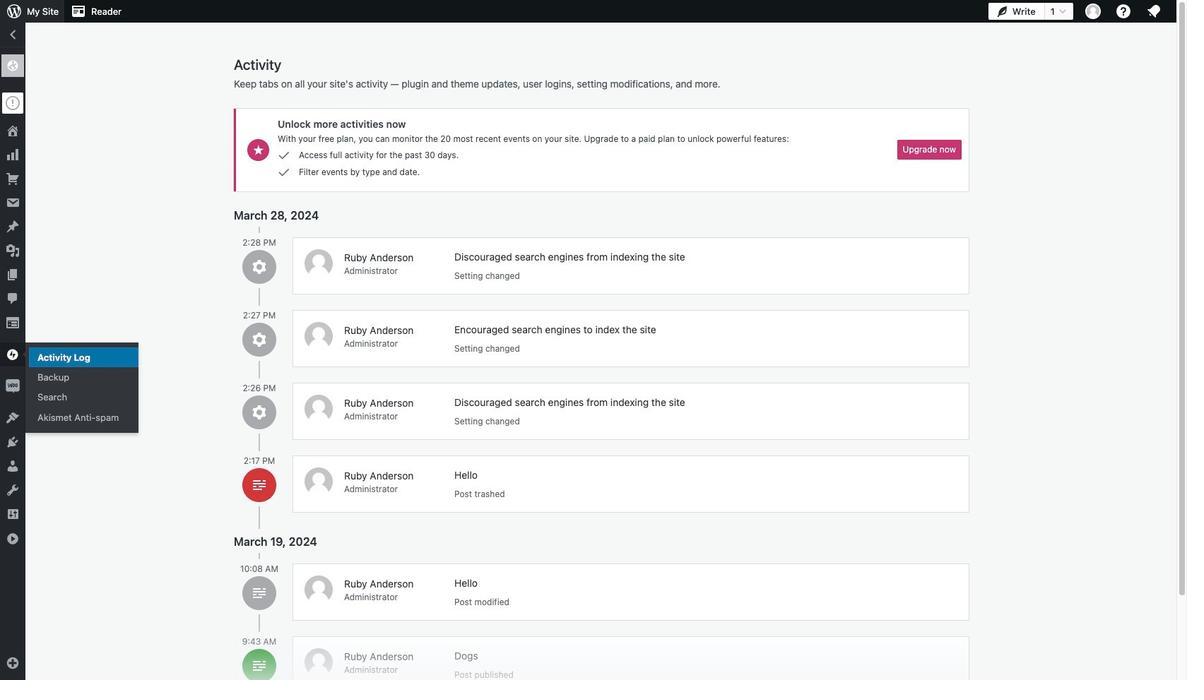 Task type: vqa. For each thing, say whether or not it's contained in the screenshot.
Displaying all sites. Element
no



Task type: locate. For each thing, give the bounding box(es) containing it.
1 img image from the top
[[6, 348, 20, 362]]

manage your notifications image
[[1145, 3, 1162, 20]]

help image
[[1115, 3, 1132, 20]]

0 vertical spatial img image
[[6, 348, 20, 362]]

main content
[[234, 56, 969, 680]]

1 vertical spatial img image
[[6, 379, 20, 394]]

img image
[[6, 348, 20, 362], [6, 379, 20, 394]]



Task type: describe. For each thing, give the bounding box(es) containing it.
my profile image
[[1085, 4, 1101, 19]]

2 img image from the top
[[6, 379, 20, 394]]



